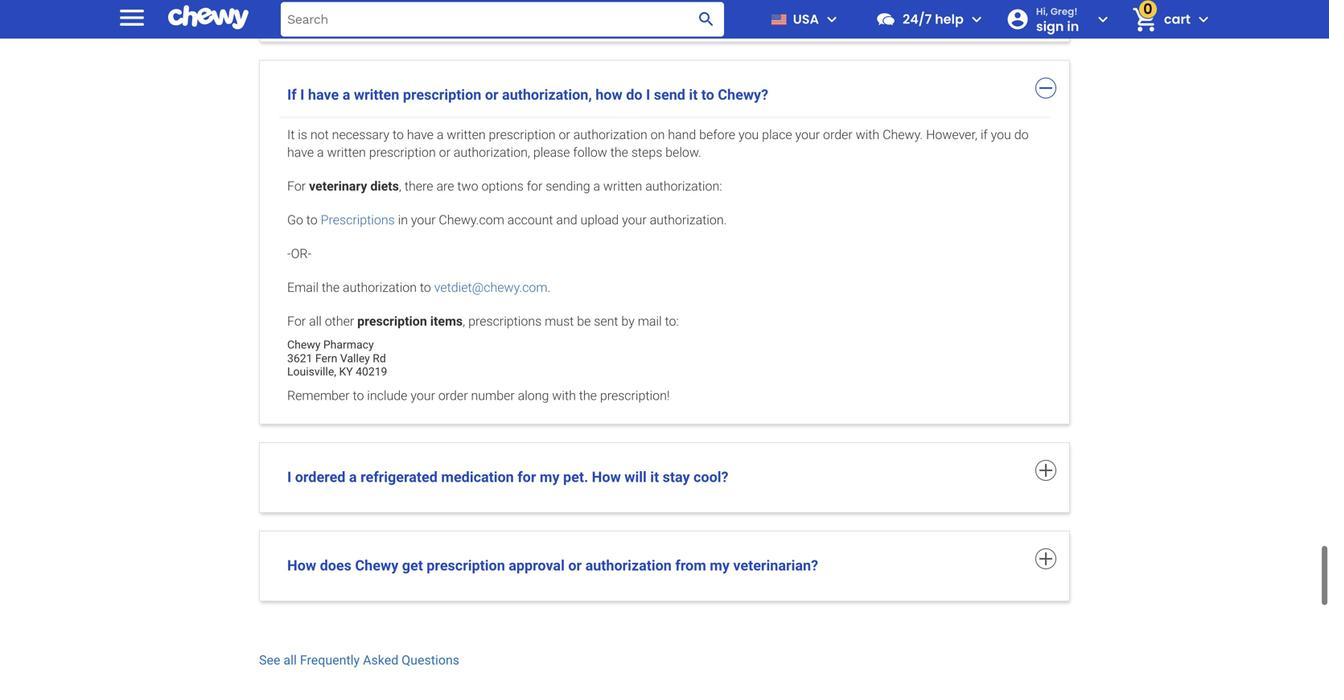 Task type: vqa. For each thing, say whether or not it's contained in the screenshot.
Good stuff Report
no



Task type: describe. For each thing, give the bounding box(es) containing it.
1 horizontal spatial ,
[[463, 314, 465, 329]]

to up items
[[420, 280, 431, 295]]

frequently
[[300, 654, 360, 669]]

number
[[471, 388, 515, 404]]

any
[[514, 5, 534, 20]]

below.
[[666, 145, 702, 160]]

24/7
[[903, 10, 932, 28]]

2 vertical spatial authorization
[[586, 558, 672, 575]]

not
[[311, 127, 329, 142]]

chewy pharmacy 3621 fern valley rd louisville, ky 40219
[[287, 339, 388, 379]]

members
[[791, 0, 845, 2]]

authorization, inside it is not necessary to have a written prescription or authorization on hand before you place your order with chewy. however, if you do have a written prescription or authorization, please follow the steps below.
[[454, 145, 530, 160]]

other
[[325, 314, 354, 329]]

see all frequently asked questions link
[[259, 652, 1071, 670]]

does
[[320, 558, 352, 575]]

i ordered a refrigerated medication for my pet. how will it stay cool?
[[287, 470, 729, 487]]

two
[[458, 179, 479, 194]]

get
[[402, 558, 423, 575]]

sent
[[594, 314, 619, 329]]

0 horizontal spatial how
[[287, 558, 316, 575]]

chewy?
[[718, 87, 769, 103]]

chewy support image
[[876, 9, 897, 30]]

with inside it is not necessary to have a written prescription or authorization on hand before you place your order with chewy. however, if you do have a written prescription or authorization, please follow the steps below.
[[856, 127, 880, 142]]

options
[[482, 179, 524, 194]]

all for for
[[309, 314, 322, 329]]

a right the sending
[[594, 179, 601, 194]]

1 horizontal spatial will
[[625, 470, 647, 487]]

hi, greg! sign in
[[1037, 5, 1080, 35]]

vetdiet@chewy.com link
[[435, 279, 548, 297]]

of
[[723, 0, 734, 2]]

see all frequently asked questions
[[259, 654, 460, 669]]

vet
[[968, 0, 985, 2]]

louisville,
[[287, 366, 336, 379]]

1 horizontal spatial you
[[739, 127, 759, 142]]

or up are
[[439, 145, 451, 160]]

your inside , one of our team members will reach out to your vet to obtain approval.
[[941, 0, 965, 2]]

authorization inside it is not necessary to have a written prescription or authorization on hand before you place your order with chewy. however, if you do have a written prescription or authorization, please follow the steps below.
[[574, 127, 648, 142]]

items
[[431, 314, 463, 329]]

before
[[700, 127, 736, 142]]

the inside it is not necessary to have a written prescription or authorization on hand before you place your order with chewy. however, if you do have a written prescription or authorization, please follow the steps below.
[[611, 145, 629, 160]]

0 vertical spatial from
[[606, 5, 633, 20]]

if i have a written prescription or authorization, how do i send it to chewy?
[[287, 87, 769, 103]]

however,
[[927, 127, 978, 142]]

steps
[[632, 145, 663, 160]]

cart menu image
[[1195, 10, 1214, 29]]

usa button
[[765, 0, 842, 39]]

be
[[577, 314, 591, 329]]

menu image inside usa dropdown button
[[823, 10, 842, 29]]

to down ky
[[353, 388, 364, 404]]

cool?
[[694, 470, 729, 487]]

information
[[538, 5, 603, 20]]

1 vertical spatial order
[[439, 388, 468, 404]]

usa
[[793, 10, 820, 28]]

24/7 help
[[903, 10, 964, 28]]

will inside , one of our team members will reach out to your vet to obtain approval.
[[849, 0, 867, 2]]

email the authorization to
[[287, 280, 431, 295]]

go
[[287, 213, 303, 228]]

you.
[[636, 5, 660, 20]]

to left chewy?
[[702, 87, 715, 103]]

our
[[737, 0, 756, 2]]

written up upload
[[604, 179, 643, 194]]

pet.
[[564, 470, 589, 487]]

for inside if i have a written prescription or authorization, how do i send it to chewy? element
[[527, 179, 543, 194]]

medication
[[441, 470, 514, 487]]

prescriptions link
[[321, 211, 395, 229]]

email
[[287, 280, 319, 295]]

asked
[[363, 654, 399, 669]]

include
[[367, 388, 408, 404]]

your right upload
[[622, 213, 647, 228]]

go to prescriptions in your chewy.com account and upload your authorization.
[[287, 213, 727, 228]]

on
[[651, 127, 665, 142]]

need
[[484, 5, 511, 20]]

authorization:
[[646, 179, 723, 194]]

sign
[[1037, 17, 1065, 35]]

for veterinary diets , there are two options for sending a written authorization:
[[287, 179, 723, 194]]

hand
[[668, 127, 697, 142]]

your right include
[[411, 388, 435, 404]]

cart
[[1165, 10, 1191, 28]]

0 horizontal spatial if
[[454, 5, 461, 20]]

approval
[[509, 558, 565, 575]]

chewy inside chewy pharmacy 3621 fern valley rd louisville, ky 40219
[[287, 339, 321, 352]]

or up please
[[559, 127, 571, 142]]

is
[[298, 127, 308, 142]]

diets
[[371, 179, 399, 194]]

valley
[[340, 352, 370, 365]]

in
[[398, 213, 408, 228]]

1 vertical spatial will
[[363, 5, 382, 20]]

2 horizontal spatial you
[[991, 127, 1012, 142]]

0 vertical spatial how
[[592, 470, 621, 487]]

1 vertical spatial my
[[710, 558, 730, 575]]

to right go
[[307, 213, 318, 228]]

prescription!
[[600, 388, 670, 404]]

1 vertical spatial for
[[518, 470, 536, 487]]

Product search field
[[281, 2, 724, 37]]

approval.
[[287, 5, 339, 20]]

or down the search text field
[[485, 87, 499, 103]]

vetdiet@chewy.com
[[435, 280, 548, 295]]

how
[[596, 87, 623, 103]]

a up are
[[437, 127, 444, 142]]

1 vertical spatial authorization
[[343, 280, 417, 295]]

vetdiet@chewy.com .
[[435, 280, 551, 295]]

1 horizontal spatial the
[[579, 388, 597, 404]]

1 horizontal spatial i
[[300, 87, 305, 103]]

1 vertical spatial have
[[407, 127, 434, 142]]

for for for
[[287, 179, 306, 194]]

cart link
[[1126, 0, 1191, 39]]

there
[[405, 179, 434, 194]]

are
[[437, 179, 454, 194]]

to right vet
[[988, 0, 1000, 2]]



Task type: locate. For each thing, give the bounding box(es) containing it.
all left other
[[309, 314, 322, 329]]

to right 'necessary'
[[393, 127, 404, 142]]

all for see
[[284, 654, 297, 669]]

with
[[856, 127, 880, 142], [552, 388, 576, 404]]

1 vertical spatial from
[[676, 558, 707, 575]]

for for for all other
[[287, 314, 306, 329]]

my
[[540, 470, 560, 487], [710, 558, 730, 575]]

1 vertical spatial for
[[287, 314, 306, 329]]

if i have a written prescription or authorization, how do i send it to chewy? element
[[279, 117, 1051, 413]]

0 horizontal spatial do
[[626, 87, 643, 103]]

veterinarian?
[[734, 558, 819, 575]]

to right out
[[926, 0, 937, 2]]

0 horizontal spatial menu image
[[116, 1, 148, 34]]

ordered
[[295, 470, 346, 487]]

if
[[287, 87, 297, 103]]

or right approval
[[569, 558, 582, 575]]

0 vertical spatial authorization,
[[502, 87, 592, 103]]

if right however,
[[981, 127, 988, 142]]

chewy
[[287, 339, 321, 352], [355, 558, 399, 575]]

0 vertical spatial if
[[454, 5, 461, 20]]

2 vertical spatial have
[[287, 145, 314, 160]]

items image
[[1131, 5, 1160, 34]]

see
[[259, 654, 281, 669]]

questions
[[402, 654, 460, 669]]

0 horizontal spatial chewy
[[287, 339, 321, 352]]

Search text field
[[281, 2, 724, 37]]

, one of our team members will reach out to your vet to obtain approval.
[[287, 0, 1038, 20]]

it right "send"
[[689, 87, 698, 103]]

chewy up 3621
[[287, 339, 321, 352]]

how
[[592, 470, 621, 487], [287, 558, 316, 575]]

written down 'necessary'
[[327, 145, 366, 160]]

for all other prescription items , prescriptions must be sent by mail to:
[[287, 314, 679, 329]]

we
[[464, 5, 481, 20]]

0 horizontal spatial from
[[606, 5, 633, 20]]

how left does
[[287, 558, 316, 575]]

my left "pet."
[[540, 470, 560, 487]]

do
[[626, 87, 643, 103], [1015, 127, 1029, 142]]

pharmacy
[[323, 339, 374, 352]]

for right options
[[527, 179, 543, 194]]

all inside if i have a written prescription or authorization, how do i send it to chewy? element
[[309, 314, 322, 329]]

all right see
[[284, 654, 297, 669]]

2 horizontal spatial the
[[611, 145, 629, 160]]

0 horizontal spatial ,
[[399, 179, 402, 194]]

for up go
[[287, 179, 306, 194]]

your right the 'place'
[[796, 127, 820, 142]]

do right however,
[[1015, 127, 1029, 142]]

a right ordered
[[349, 470, 357, 487]]

one
[[699, 0, 720, 2]]

1 horizontal spatial it
[[689, 87, 698, 103]]

0 horizontal spatial my
[[540, 470, 560, 487]]

0 horizontal spatial i
[[287, 470, 292, 487]]

i
[[300, 87, 305, 103], [646, 87, 651, 103], [287, 470, 292, 487]]

menu image
[[116, 1, 148, 34], [823, 10, 842, 29]]

1 horizontal spatial menu image
[[823, 10, 842, 29]]

1 vertical spatial with
[[552, 388, 576, 404]]

1 vertical spatial do
[[1015, 127, 1029, 142]]

we
[[342, 5, 360, 20]]

1 vertical spatial if
[[981, 127, 988, 142]]

submit search image
[[697, 10, 716, 29]]

1 for from the top
[[287, 179, 306, 194]]

if
[[454, 5, 461, 20], [981, 127, 988, 142]]

out
[[905, 0, 923, 2]]

written up two
[[447, 127, 486, 142]]

it left stay
[[651, 470, 659, 487]]

for left "pet."
[[518, 470, 536, 487]]

remember to include your order number along with the prescription!
[[287, 388, 670, 404]]

a
[[343, 87, 350, 103], [437, 127, 444, 142], [317, 145, 324, 160], [594, 179, 601, 194], [349, 470, 357, 487]]

i right if
[[300, 87, 305, 103]]

order left number
[[439, 388, 468, 404]]

1 horizontal spatial order
[[824, 127, 853, 142]]

have
[[308, 87, 339, 103], [407, 127, 434, 142], [287, 145, 314, 160]]

0 vertical spatial with
[[856, 127, 880, 142]]

fern
[[315, 352, 338, 365]]

veterinary
[[309, 179, 367, 194]]

to
[[926, 0, 937, 2], [988, 0, 1000, 2], [702, 87, 715, 103], [393, 127, 404, 142], [307, 213, 318, 228], [420, 280, 431, 295], [353, 388, 364, 404]]

1 vertical spatial how
[[287, 558, 316, 575]]

i left "send"
[[646, 87, 651, 103]]

, left one
[[693, 0, 695, 2]]

it
[[287, 127, 295, 142]]

chewy home image
[[168, 0, 249, 35]]

0 vertical spatial for
[[527, 179, 543, 194]]

1 horizontal spatial how
[[592, 470, 621, 487]]

rd
[[373, 352, 386, 365]]

stay
[[663, 470, 690, 487]]

your right "in"
[[411, 213, 436, 228]]

if inside it is not necessary to have a written prescription or authorization on hand before you place your order with chewy. however, if you do have a written prescription or authorization, please follow the steps below.
[[981, 127, 988, 142]]

0 horizontal spatial will
[[363, 5, 382, 20]]

or-
[[291, 246, 312, 262]]

follow
[[573, 145, 608, 160]]

the right email
[[322, 280, 340, 295]]

have up there
[[407, 127, 434, 142]]

0 vertical spatial chewy
[[287, 339, 321, 352]]

and
[[557, 213, 578, 228]]

1 horizontal spatial my
[[710, 558, 730, 575]]

help
[[936, 10, 964, 28]]

0 horizontal spatial you
[[431, 5, 451, 20]]

contact
[[385, 5, 427, 20]]

from
[[606, 5, 633, 20], [676, 558, 707, 575]]

place
[[762, 127, 793, 142]]

the
[[611, 145, 629, 160], [322, 280, 340, 295], [579, 388, 597, 404]]

upload
[[581, 213, 619, 228]]

1 horizontal spatial from
[[676, 558, 707, 575]]

will
[[849, 0, 867, 2], [363, 5, 382, 20], [625, 470, 647, 487]]

you left the 'place'
[[739, 127, 759, 142]]

2 horizontal spatial will
[[849, 0, 867, 2]]

0 vertical spatial do
[[626, 87, 643, 103]]

0 vertical spatial ,
[[693, 0, 695, 2]]

2 vertical spatial the
[[579, 388, 597, 404]]

chewy left get
[[355, 558, 399, 575]]

a down the not
[[317, 145, 324, 160]]

will right we
[[363, 5, 382, 20]]

menu image left chewy home image
[[116, 1, 148, 34]]

1 vertical spatial the
[[322, 280, 340, 295]]

sending
[[546, 179, 591, 194]]

how right "pet."
[[592, 470, 621, 487]]

do right the how
[[626, 87, 643, 103]]

my left the veterinarian?
[[710, 558, 730, 575]]

1 vertical spatial ,
[[399, 179, 402, 194]]

please
[[534, 145, 570, 160]]

, inside , one of our team members will reach out to your vet to obtain approval.
[[693, 0, 695, 2]]

2 horizontal spatial ,
[[693, 0, 695, 2]]

to:
[[665, 314, 679, 329]]

2 vertical spatial ,
[[463, 314, 465, 329]]

menu image down members
[[823, 10, 842, 29]]

the left steps
[[611, 145, 629, 160]]

2 horizontal spatial i
[[646, 87, 651, 103]]

you
[[431, 5, 451, 20], [739, 127, 759, 142], [991, 127, 1012, 142]]

0 vertical spatial have
[[308, 87, 339, 103]]

1 vertical spatial authorization,
[[454, 145, 530, 160]]

necessary
[[332, 127, 390, 142]]

have right if
[[308, 87, 339, 103]]

i left ordered
[[287, 470, 292, 487]]

do inside it is not necessary to have a written prescription or authorization on hand before you place your order with chewy. however, if you do have a written prescription or authorization, please follow the steps below.
[[1015, 127, 1029, 142]]

authorization, up please
[[502, 87, 592, 103]]

2 vertical spatial will
[[625, 470, 647, 487]]

, left the prescriptions
[[463, 314, 465, 329]]

0 vertical spatial it
[[689, 87, 698, 103]]

authorization
[[574, 127, 648, 142], [343, 280, 417, 295], [586, 558, 672, 575]]

for
[[527, 179, 543, 194], [518, 470, 536, 487]]

help menu image
[[968, 10, 987, 29]]

1 horizontal spatial if
[[981, 127, 988, 142]]

1 horizontal spatial do
[[1015, 127, 1029, 142]]

1 vertical spatial it
[[651, 470, 659, 487]]

0 vertical spatial all
[[309, 314, 322, 329]]

account
[[508, 213, 553, 228]]

with right along
[[552, 388, 576, 404]]

remember
[[287, 388, 350, 404]]

greg!
[[1051, 5, 1078, 18]]

with left chewy.
[[856, 127, 880, 142]]

1 vertical spatial all
[[284, 654, 297, 669]]

1 horizontal spatial chewy
[[355, 558, 399, 575]]

0 horizontal spatial it
[[651, 470, 659, 487]]

if left we
[[454, 5, 461, 20]]

.
[[548, 280, 551, 295]]

1 horizontal spatial with
[[856, 127, 880, 142]]

mail
[[638, 314, 662, 329]]

in
[[1068, 17, 1080, 35]]

by
[[622, 314, 635, 329]]

must
[[545, 314, 574, 329]]

refrigerated
[[361, 470, 438, 487]]

account menu image
[[1094, 10, 1113, 29]]

written up 'necessary'
[[354, 87, 400, 103]]

2 for from the top
[[287, 314, 306, 329]]

chewy.com
[[439, 213, 505, 228]]

your inside it is not necessary to have a written prescription or authorization on hand before you place your order with chewy. however, if you do have a written prescription or authorization, please follow the steps below.
[[796, 127, 820, 142]]

your up the help
[[941, 0, 965, 2]]

obtain
[[1003, 0, 1038, 2]]

we will contact you if we need any information from you.
[[342, 5, 660, 20]]

or
[[485, 87, 499, 103], [559, 127, 571, 142], [439, 145, 451, 160], [569, 558, 582, 575]]

0 vertical spatial order
[[824, 127, 853, 142]]

order
[[824, 127, 853, 142], [439, 388, 468, 404]]

for down email
[[287, 314, 306, 329]]

0 vertical spatial authorization
[[574, 127, 648, 142]]

, left there
[[399, 179, 402, 194]]

ky
[[339, 366, 353, 379]]

-
[[287, 246, 291, 262]]

0 horizontal spatial the
[[322, 280, 340, 295]]

it is not necessary to have a written prescription or authorization on hand before you place your order with chewy. however, if you do have a written prescription or authorization, please follow the steps below.
[[287, 127, 1029, 160]]

order right the 'place'
[[824, 127, 853, 142]]

prescription
[[403, 87, 482, 103], [489, 127, 556, 142], [369, 145, 436, 160], [358, 314, 427, 329], [427, 558, 505, 575]]

0 vertical spatial for
[[287, 179, 306, 194]]

1 vertical spatial chewy
[[355, 558, 399, 575]]

to inside it is not necessary to have a written prescription or authorization on hand before you place your order with chewy. however, if you do have a written prescription or authorization, please follow the steps below.
[[393, 127, 404, 142]]

0 horizontal spatial all
[[284, 654, 297, 669]]

0 vertical spatial will
[[849, 0, 867, 2]]

along
[[518, 388, 549, 404]]

order inside it is not necessary to have a written prescription or authorization on hand before you place your order with chewy. however, if you do have a written prescription or authorization, please follow the steps below.
[[824, 127, 853, 142]]

have down is
[[287, 145, 314, 160]]

1 horizontal spatial all
[[309, 314, 322, 329]]

send
[[654, 87, 686, 103]]

will left stay
[[625, 470, 647, 487]]

hi,
[[1037, 5, 1049, 18]]

how does chewy get prescription approval or authorization from my veterinarian?
[[287, 558, 819, 575]]

-or-
[[287, 246, 312, 262]]

you left we
[[431, 5, 451, 20]]

you right however,
[[991, 127, 1012, 142]]

,
[[693, 0, 695, 2], [399, 179, 402, 194], [463, 314, 465, 329]]

0 vertical spatial the
[[611, 145, 629, 160]]

authorization.
[[650, 213, 727, 228]]

will left reach
[[849, 0, 867, 2]]

0 vertical spatial my
[[540, 470, 560, 487]]

a up 'necessary'
[[343, 87, 350, 103]]

0 horizontal spatial order
[[439, 388, 468, 404]]

0 horizontal spatial with
[[552, 388, 576, 404]]

written
[[354, 87, 400, 103], [447, 127, 486, 142], [327, 145, 366, 160], [604, 179, 643, 194]]

authorization, up options
[[454, 145, 530, 160]]

the left prescription!
[[579, 388, 597, 404]]



